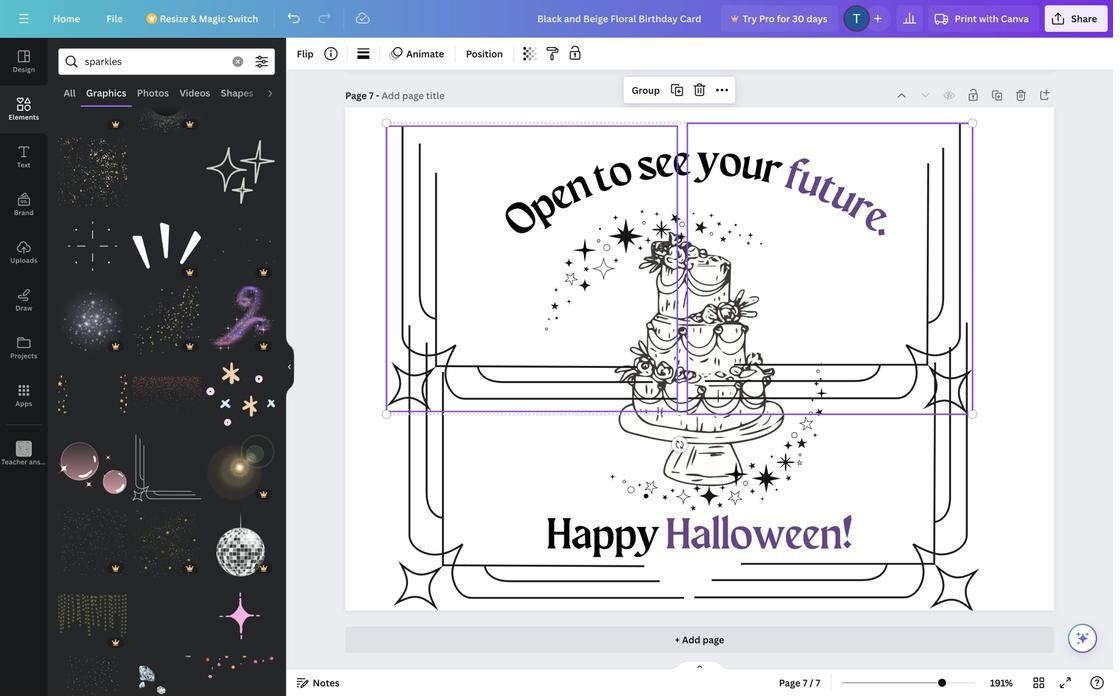 Task type: vqa. For each thing, say whether or not it's contained in the screenshot.
Hide image
yes



Task type: describe. For each thing, give the bounding box(es) containing it.
page 7 -
[[345, 89, 382, 102]]

graphics
[[86, 87, 126, 99]]

try
[[743, 12, 757, 25]]

apps
[[16, 399, 32, 408]]

audio
[[264, 87, 291, 99]]

&
[[191, 12, 197, 25]]

art deco minimal christmas sparkle corner border image
[[132, 434, 201, 502]]

graphics button
[[81, 80, 132, 105]]

home
[[53, 12, 80, 25]]

main menu bar
[[0, 0, 1114, 38]]

resize & magic switch
[[160, 12, 258, 25]]

share
[[1072, 12, 1098, 25]]

try pro for 30 days button
[[721, 5, 839, 32]]

page 7 / 7
[[779, 676, 821, 689]]

halloween!
[[666, 515, 853, 559]]

white sparkling stars image
[[58, 508, 127, 576]]

elements
[[9, 113, 39, 122]]

Page title text field
[[382, 89, 446, 102]]

/
[[810, 676, 814, 689]]

e
[[672, 141, 692, 186]]

design
[[13, 65, 35, 74]]

teacher
[[1, 457, 27, 466]]

elements button
[[0, 86, 48, 133]]

projects
[[10, 351, 37, 360]]

2 horizontal spatial 7
[[816, 676, 821, 689]]

uploads button
[[0, 229, 48, 276]]

page for page 7 / 7
[[779, 676, 801, 689]]

page 7 / 7 button
[[774, 672, 826, 693]]

shiny sparkles image
[[58, 286, 127, 354]]

191% button
[[980, 672, 1024, 693]]

happy halloween!
[[547, 515, 853, 559]]

resize
[[160, 12, 188, 25]]

magic
[[199, 12, 226, 25]]

canva
[[1001, 12, 1029, 25]]

page
[[703, 633, 725, 646]]

brand button
[[0, 181, 48, 229]]

-
[[376, 89, 380, 102]]

animate
[[407, 47, 444, 60]]

shiny disco ball image
[[206, 508, 275, 576]]

sequin sparkles image
[[132, 360, 201, 428]]

switch
[[228, 12, 258, 25]]

file
[[107, 12, 123, 25]]

audio button
[[259, 80, 296, 105]]

photos button
[[132, 80, 174, 105]]

luminous abstract sparkling image
[[206, 434, 275, 502]]

191%
[[991, 676, 1013, 689]]

shapes
[[221, 87, 254, 99]]

pro
[[760, 12, 775, 25]]

group button
[[627, 79, 666, 101]]

home link
[[42, 5, 91, 32]]

design button
[[0, 38, 48, 86]]

print with canva button
[[929, 5, 1040, 32]]

7 for /
[[803, 676, 808, 689]]

for
[[777, 12, 791, 25]]

apps button
[[0, 372, 48, 420]]



Task type: locate. For each thing, give the bounding box(es) containing it.
position button
[[461, 43, 509, 64]]

group
[[632, 84, 660, 96]]

page left -
[[345, 89, 367, 102]]

resize & magic switch button
[[139, 5, 269, 32]]

draw button
[[0, 276, 48, 324]]

+ add page
[[675, 633, 725, 646]]

days
[[807, 12, 828, 25]]

photos
[[137, 87, 169, 99]]

videos
[[180, 87, 210, 99]]

all button
[[58, 80, 81, 105]]

page for page 7 -
[[345, 89, 367, 102]]

cute handdrawn school glitter image
[[206, 360, 275, 428]]

shapes button
[[216, 80, 259, 105]]

7 right / at the bottom right of page
[[816, 676, 821, 689]]

lined retro anime bubbles and sparkles image
[[58, 434, 127, 502]]

sparkling hanging lights image
[[58, 582, 127, 651]]

0 horizontal spatial page
[[345, 89, 367, 102]]

Search elements search field
[[85, 49, 225, 74]]

position
[[466, 47, 503, 60]]

keys
[[54, 457, 69, 466]]

golden sparkles illustration image
[[132, 508, 201, 576]]

fairy magic sparkle image
[[206, 286, 275, 354]]

canva assistant image
[[1075, 630, 1091, 646]]

group
[[58, 64, 127, 132], [132, 64, 201, 132], [206, 64, 275, 132], [58, 130, 127, 206], [183, 130, 198, 146], [206, 130, 275, 206], [58, 204, 127, 280], [132, 212, 201, 280], [206, 212, 275, 280], [58, 278, 127, 354], [132, 278, 201, 354], [206, 278, 275, 354], [58, 352, 127, 428], [132, 352, 201, 428], [206, 352, 275, 428], [206, 426, 275, 502], [58, 434, 127, 502], [132, 434, 201, 502], [58, 500, 127, 576], [132, 500, 201, 576], [206, 500, 275, 576], [58, 574, 127, 651], [183, 574, 198, 590], [206, 574, 275, 651], [58, 648, 127, 696], [132, 648, 201, 696], [206, 648, 275, 696]]

draw
[[15, 304, 32, 313]]

7 for -
[[369, 89, 374, 102]]

+ add page button
[[345, 626, 1055, 653]]

silver stars and confetti background 0908 image
[[132, 64, 201, 132]]

+
[[675, 633, 680, 646]]

egypt white gold sprinkles sparse rectangle image
[[58, 656, 127, 696]]

teacher answer keys
[[1, 457, 69, 466]]

print
[[955, 12, 977, 25]]

with
[[980, 12, 999, 25]]

0 horizontal spatial 7
[[369, 89, 374, 102]]

videos button
[[174, 80, 216, 105]]

uploads
[[10, 256, 37, 265]]

page
[[345, 89, 367, 102], [779, 676, 801, 689]]

Design title text field
[[527, 5, 716, 32]]

print with canva
[[955, 12, 1029, 25]]

brand
[[14, 208, 34, 217]]

flip button
[[292, 43, 319, 64]]

sparkle decorative aesthetic image
[[206, 138, 275, 206]]

share button
[[1045, 5, 1108, 32]]

1 horizontal spatial page
[[779, 676, 801, 689]]

show pages image
[[668, 660, 732, 671]]

answer
[[29, 457, 52, 466]]

hide image
[[286, 335, 294, 399]]

projects button
[[0, 324, 48, 372]]

side panel tab list
[[0, 38, 69, 478]]

page inside button
[[779, 676, 801, 689]]

1 horizontal spatial 7
[[803, 676, 808, 689]]

file button
[[96, 5, 133, 32]]

notes
[[313, 676, 340, 689]]

happy
[[547, 515, 660, 559]]

flip
[[297, 47, 314, 60]]

animate button
[[385, 43, 450, 64]]

7 left -
[[369, 89, 374, 102]]

gold glitter dust image
[[132, 286, 201, 354]]

7 left / at the bottom right of page
[[803, 676, 808, 689]]

text
[[17, 160, 31, 169]]

try pro for 30 days
[[743, 12, 828, 25]]

notes button
[[292, 672, 345, 693]]

30
[[793, 12, 805, 25]]

1 vertical spatial page
[[779, 676, 801, 689]]

add
[[682, 633, 701, 646]]

7
[[369, 89, 374, 102], [803, 676, 808, 689], [816, 676, 821, 689]]

;
[[23, 458, 25, 466]]

text button
[[0, 133, 48, 181]]

all
[[64, 87, 76, 99]]

page left / at the bottom right of page
[[779, 676, 801, 689]]

0 vertical spatial page
[[345, 89, 367, 102]]

egypt gold sprinkles simple square image
[[58, 138, 127, 206]]



